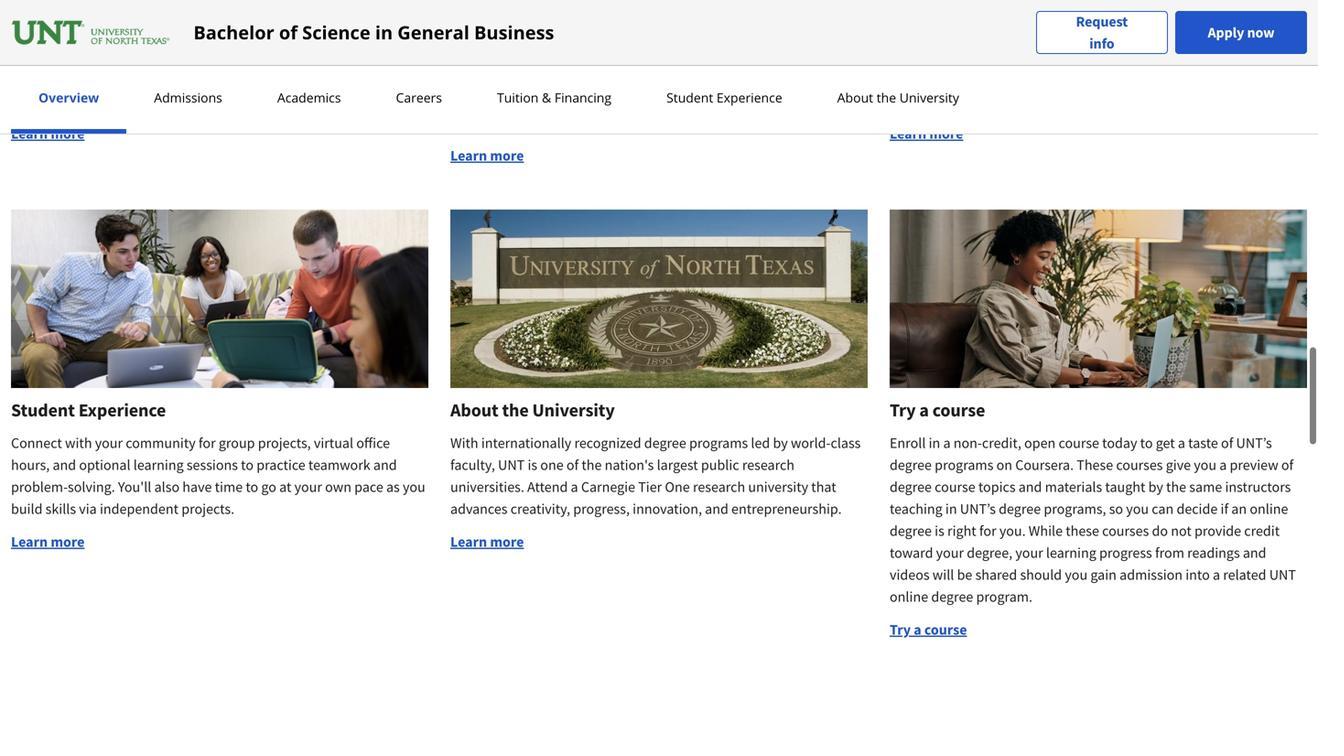 Task type: describe. For each thing, give the bounding box(es) containing it.
by inside "learn the latest business best practices with input from unt's industry partners and advisory board. as you advance through the curriculum, you'll have opportunities to apply your problem-solving skills through case studies and real-world challenges brought to you by unt's partnerships."
[[451, 113, 465, 132]]

largest
[[657, 456, 698, 474]]

virtual
[[314, 434, 354, 452]]

with inside explore career options in professional development classes. discuss career outcomes in advanced-level business courses. gain career insights and tools as you near graduation. plus, work with coaches through unt's career services.
[[1213, 69, 1240, 88]]

tools
[[967, 69, 998, 88]]

1 vertical spatial research
[[693, 478, 745, 496]]

by inside enroll in a non-credit, open course today to get a taste of unt's degree programs on coursera. these courses give you a preview of degree course topics and materials taught by the same instructors teaching in unt's degree programs, so you can decide if an online degree is right for you. while these courses do not provide credit toward your degree, your learning progress from readings and videos will be shared should you gain admission into a related unt online degree program.
[[1149, 478, 1164, 496]]

a right 'get'
[[1178, 434, 1186, 452]]

degree up teaching
[[890, 478, 932, 496]]

coaches
[[1243, 69, 1293, 88]]

materials
[[1045, 478, 1103, 496]]

development
[[1122, 25, 1204, 44]]

teaching
[[890, 500, 943, 518]]

unt's inside explore career options in professional development classes. discuss career outcomes in advanced-level business courses. gain career insights and tools as you near graduation. plus, work with coaches through unt's career services.
[[942, 91, 978, 110]]

gain
[[1215, 47, 1243, 66]]

universities.
[[451, 478, 525, 496]]

more down 'individual'
[[51, 124, 85, 143]]

your inside you are guaranteed admission to unt if you have over a 3.0 high school gpa. if you don't meet the gpa requirement, you may be eligible for admission based on your high school ranking, test scores, or by individual review.
[[203, 69, 231, 88]]

can
[[1152, 500, 1174, 518]]

info
[[1090, 34, 1115, 53]]

of right taste
[[1222, 434, 1234, 452]]

creativity,
[[511, 500, 570, 518]]

learning inside enroll in a non-credit, open course today to get a taste of unt's degree programs on coursera. these courses give you a preview of degree course topics and materials taught by the same instructors teaching in unt's degree programs, so you can decide if an online degree is right for you. while these courses do not provide credit toward your degree, your learning progress from readings and videos will be shared should you gain admission into a related unt online degree program.
[[1047, 544, 1097, 562]]

be inside enroll in a non-credit, open course today to get a taste of unt's degree programs on coursera. these courses give you a preview of degree course topics and materials taught by the same instructors teaching in unt's degree programs, so you can decide if an online degree is right for you. while these courses do not provide credit toward your degree, your learning progress from readings and videos will be shared should you gain admission into a related unt online degree program.
[[957, 566, 973, 584]]

sessions
[[187, 456, 238, 474]]

coursera.
[[1016, 456, 1074, 474]]

you'll
[[118, 478, 151, 496]]

course up 'non-'
[[933, 399, 986, 422]]

to inside you are guaranteed admission to unt if you have over a 3.0 high school gpa. if you don't meet the gpa requirement, you may be eligible for admission based on your high school ranking, test scores, or by individual review.
[[198, 25, 211, 44]]

as
[[684, 47, 698, 66]]

learn down the advances
[[451, 533, 487, 551]]

you up ranking,
[[326, 47, 348, 66]]

overview
[[38, 89, 99, 106]]

you up requirement,
[[254, 25, 277, 44]]

progress,
[[573, 500, 630, 518]]

decide
[[1177, 500, 1218, 518]]

financing
[[555, 89, 612, 106]]

1 horizontal spatial university
[[900, 89, 960, 106]]

learn more down build
[[11, 533, 85, 551]]

time
[[215, 478, 243, 496]]

admissions
[[154, 89, 222, 106]]

open
[[1025, 434, 1056, 452]]

as inside explore career options in professional development classes. discuss career outcomes in advanced-level business courses. gain career insights and tools as you near graduation. plus, work with coaches through unt's career services.
[[1001, 69, 1014, 88]]

and down credit
[[1243, 544, 1267, 562]]

learn down or
[[11, 124, 48, 143]]

is inside with internationally recognized degree programs led by world-class faculty, unt is one of the nation's largest public research universities. attend a carnegie tier one research university that advances creativity, progress, innovation, and entrepreneurship.
[[528, 456, 538, 474]]

university
[[748, 478, 809, 496]]

one
[[541, 456, 564, 474]]

services.
[[1022, 91, 1075, 110]]

same
[[1190, 478, 1223, 496]]

topics
[[979, 478, 1016, 496]]

degree up the toward
[[890, 522, 932, 540]]

teamwork
[[308, 456, 371, 474]]

learn down build
[[11, 533, 48, 551]]

more down via
[[51, 533, 85, 551]]

1 vertical spatial experience
[[78, 399, 166, 422]]

course down will at the bottom right
[[925, 621, 967, 639]]

over
[[312, 25, 339, 44]]

while
[[1029, 522, 1063, 540]]

programs inside enroll in a non-credit, open course today to get a taste of unt's degree programs on coursera. these courses give you a preview of degree course topics and materials taught by the same instructors teaching in unt's degree programs, so you can decide if an online degree is right for you. while these courses do not provide credit toward your degree, your learning progress from readings and videos will be shared should you gain admission into a related unt online degree program.
[[935, 456, 994, 474]]

the left latest
[[488, 25, 508, 44]]

enroll in a non-credit, open course today to get a taste of unt's degree programs on coursera. these courses give you a preview of degree course topics and materials taught by the same instructors teaching in unt's degree programs, so you can decide if an online degree is right for you. while these courses do not provide credit toward your degree, your learning progress from readings and videos will be shared should you gain admission into a related unt online degree program.
[[890, 434, 1297, 606]]

and down office
[[374, 456, 397, 474]]

by inside you are guaranteed admission to unt if you have over a 3.0 high school gpa. if you don't meet the gpa requirement, you may be eligible for admission based on your high school ranking, test scores, or by individual review.
[[27, 91, 42, 110]]

1 vertical spatial university
[[532, 399, 615, 422]]

a inside you are guaranteed admission to unt if you have over a 3.0 high school gpa. if you don't meet the gpa requirement, you may be eligible for admission based on your high school ranking, test scores, or by individual review.
[[342, 25, 349, 44]]

1 vertical spatial about
[[451, 399, 499, 422]]

tier
[[638, 478, 662, 496]]

learn more link down overview
[[11, 124, 85, 143]]

you are guaranteed admission to unt if you have over a 3.0 high school gpa. if you don't meet the gpa requirement, you may be eligible for admission based on your high school ranking, test scores, or by individual review.
[[11, 25, 428, 110]]

classes.
[[1207, 25, 1254, 44]]

try a course link
[[890, 621, 967, 639]]

advance
[[727, 47, 778, 66]]

learn more down the advances
[[451, 533, 524, 551]]

may
[[351, 47, 378, 66]]

your right at
[[294, 478, 322, 496]]

unt's up right
[[960, 500, 996, 518]]

recognized
[[575, 434, 642, 452]]

in down options
[[995, 47, 1007, 66]]

faculty,
[[451, 456, 495, 474]]

and inside with internationally recognized degree programs led by world-class faculty, unt is one of the nation's largest public research universities. attend a carnegie tier one research university that advances creativity, progress, innovation, and entrepreneurship.
[[705, 500, 729, 518]]

solving.
[[68, 478, 115, 496]]

and down 'opportunities'
[[613, 91, 637, 110]]

the inside enroll in a non-credit, open course today to get a taste of unt's degree programs on coursera. these courses give you a preview of degree course topics and materials taught by the same instructors teaching in unt's degree programs, so you can decide if an online degree is right for you. while these courses do not provide credit toward your degree, your learning progress from readings and videos will be shared should you gain admission into a related unt online degree program.
[[1167, 478, 1187, 496]]

and right the partners
[[559, 47, 583, 66]]

public
[[701, 456, 740, 474]]

business inside "learn the latest business best practices with input from unt's industry partners and advisory board. as you advance through the curriculum, you'll have opportunities to apply your problem-solving skills through case studies and real-world challenges brought to you by unt's partnerships."
[[548, 25, 601, 44]]

a right into
[[1213, 566, 1221, 584]]

for inside you are guaranteed admission to unt if you have over a 3.0 high school gpa. if you don't meet the gpa requirement, you may be eligible for admission based on your high school ranking, test scores, or by individual review.
[[59, 69, 76, 88]]

the inside with internationally recognized degree programs led by world-class faculty, unt is one of the nation's largest public research universities. attend a carnegie tier one research university that advances creativity, progress, innovation, and entrepreneurship.
[[582, 456, 602, 474]]

2 try a course from the top
[[890, 621, 967, 639]]

0 vertical spatial high
[[373, 25, 400, 44]]

you.
[[1000, 522, 1026, 540]]

connect with your community for group projects, virtual office hours, and optional learning sessions to practice teamwork and problem-solving. you'll also have time to go at your own pace as you build skills via independent projects.
[[11, 434, 426, 518]]

programs,
[[1044, 500, 1107, 518]]

from inside enroll in a non-credit, open course today to get a taste of unt's degree programs on coursera. these courses give you a preview of degree course topics and materials taught by the same instructors teaching in unt's degree programs, so you can decide if an online degree is right for you. while these courses do not provide credit toward your degree, your learning progress from readings and videos will be shared should you gain admission into a related unt online degree program.
[[1156, 544, 1185, 562]]

request info button
[[1036, 11, 1168, 54]]

explore career options in professional development classes. discuss career outcomes in advanced-level business courses. gain career insights and tools as you near graduation. plus, work with coaches through unt's career services.
[[890, 25, 1303, 110]]

more down partnerships.
[[490, 146, 524, 165]]

guaranteed
[[59, 25, 129, 44]]

individual
[[45, 91, 106, 110]]

0 vertical spatial about the university
[[838, 89, 960, 106]]

gpa.
[[54, 47, 83, 66]]

of up requirement,
[[279, 20, 298, 45]]

1 vertical spatial courses
[[1103, 522, 1149, 540]]

request
[[1076, 12, 1128, 31]]

unt's up solving
[[789, 25, 825, 44]]

business inside explore career options in professional development classes. discuss career outcomes in advanced-level business courses. gain career insights and tools as you near graduation. plus, work with coaches through unt's career services.
[[1105, 47, 1158, 66]]

insights
[[890, 69, 938, 88]]

led
[[751, 434, 770, 452]]

a up same
[[1220, 456, 1227, 474]]

should
[[1020, 566, 1062, 584]]

your inside "learn the latest business best practices with input from unt's industry partners and advisory board. as you advance through the curriculum, you'll have opportunities to apply your problem-solving skills through case studies and real-world challenges brought to you by unt's partnerships."
[[733, 69, 760, 88]]

0 vertical spatial online
[[1250, 500, 1289, 518]]

2 try from the top
[[890, 621, 911, 639]]

learn down about the university link
[[890, 124, 927, 143]]

0 horizontal spatial student
[[11, 399, 75, 422]]

options
[[980, 25, 1027, 44]]

if inside enroll in a non-credit, open course today to get a taste of unt's degree programs on coursera. these courses give you a preview of degree course topics and materials taught by the same instructors teaching in unt's degree programs, so you can decide if an online degree is right for you. while these courses do not provide credit toward your degree, your learning progress from readings and videos will be shared should you gain admission into a related unt online degree program.
[[1221, 500, 1229, 518]]

a up enroll in the right bottom of the page
[[920, 399, 929, 422]]

apply now
[[1208, 23, 1275, 42]]

don't
[[122, 47, 155, 66]]

unt inside with internationally recognized degree programs led by world-class faculty, unt is one of the nation's largest public research universities. attend a carnegie tier one research university that advances creativity, progress, innovation, and entrepreneurship.
[[498, 456, 525, 474]]

as inside connect with your community for group projects, virtual office hours, and optional learning sessions to practice teamwork and problem-solving. you'll also have time to go at your own pace as you build skills via independent projects.
[[386, 478, 400, 496]]

career up outcomes
[[939, 25, 977, 44]]

careers
[[396, 89, 442, 106]]

advances
[[451, 500, 508, 518]]

1 vertical spatial high
[[234, 69, 261, 88]]

career up coaches
[[1246, 47, 1284, 66]]

bachelor of science in general business
[[194, 20, 554, 45]]

through inside explore career options in professional development classes. discuss career outcomes in advanced-level business courses. gain career insights and tools as you near graduation. plus, work with coaches through unt's career services.
[[890, 91, 939, 110]]

world
[[667, 91, 703, 110]]

near
[[1043, 69, 1070, 88]]

you right the as
[[701, 47, 724, 66]]

1 horizontal spatial student experience
[[667, 89, 783, 106]]

1 horizontal spatial school
[[264, 69, 304, 88]]

unt's down the tuition
[[468, 113, 504, 132]]

with inside connect with your community for group projects, virtual office hours, and optional learning sessions to practice teamwork and problem-solving. you'll also have time to go at your own pace as you build skills via independent projects.
[[65, 434, 92, 452]]

0 horizontal spatial school
[[11, 47, 51, 66]]

for inside connect with your community for group projects, virtual office hours, and optional learning sessions to practice teamwork and problem-solving. you'll also have time to go at your own pace as you build skills via independent projects.
[[199, 434, 216, 452]]

degree,
[[967, 544, 1013, 562]]

course up these
[[1059, 434, 1100, 452]]

if
[[85, 47, 94, 66]]

in right 3.0
[[375, 20, 393, 45]]

input
[[721, 25, 754, 44]]

into
[[1186, 566, 1210, 584]]

and down coursera. on the right
[[1019, 478, 1042, 496]]

with internationally recognized degree programs led by world-class faculty, unt is one of the nation's largest public research universities. attend a carnegie tier one research university that advances creativity, progress, innovation, and entrepreneurship.
[[451, 434, 861, 518]]

a left 'non-'
[[944, 434, 951, 452]]

have for learn the latest business best practices with input from unt's industry partners and advisory board. as you advance through the curriculum, you'll have opportunities to apply your problem-solving skills through case studies and real-world challenges brought to you by unt's partnerships.
[[561, 69, 590, 88]]

to inside enroll in a non-credit, open course today to get a taste of unt's degree programs on coursera. these courses give you a preview of degree course topics and materials taught by the same instructors teaching in unt's degree programs, so you can decide if an online degree is right for you. while these courses do not provide credit toward your degree, your learning progress from readings and videos will be shared should you gain admission into a related unt online degree program.
[[1141, 434, 1153, 452]]

1 horizontal spatial through
[[781, 47, 830, 66]]

skills inside "learn the latest business best practices with input from unt's industry partners and advisory board. as you advance through the curriculum, you'll have opportunities to apply your problem-solving skills through case studies and real-world challenges brought to you by unt's partnerships."
[[451, 91, 481, 110]]

by inside with internationally recognized degree programs led by world-class faculty, unt is one of the nation's largest public research universities. attend a carnegie tier one research university that advances creativity, progress, innovation, and entrepreneurship.
[[773, 434, 788, 452]]

case
[[536, 91, 563, 110]]

apply now button
[[1176, 11, 1308, 54]]

career down explore
[[890, 47, 929, 66]]

degree down enroll in the right bottom of the page
[[890, 456, 932, 474]]

learn more link down the advances
[[451, 533, 524, 551]]

videos
[[890, 566, 930, 584]]

learn inside "learn the latest business best practices with input from unt's industry partners and advisory board. as you advance through the curriculum, you'll have opportunities to apply your problem-solving skills through case studies and real-world challenges brought to you by unt's partnerships."
[[451, 25, 485, 44]]

right
[[948, 522, 977, 540]]

group
[[219, 434, 255, 452]]

in up advanced-
[[1030, 25, 1041, 44]]

career down 'tools'
[[981, 91, 1019, 110]]

opportunities
[[593, 69, 677, 88]]

more down about the university link
[[930, 124, 964, 143]]

hours,
[[11, 456, 50, 474]]

you right if
[[97, 47, 119, 66]]

learn more link down build
[[11, 533, 85, 551]]

connect
[[11, 434, 62, 452]]

the up solving
[[833, 47, 853, 66]]

tuition
[[497, 89, 539, 106]]

carnegie
[[581, 478, 636, 496]]

one
[[665, 478, 690, 496]]

independent
[[100, 500, 179, 518]]

1 try a course from the top
[[890, 399, 986, 422]]

you up same
[[1194, 456, 1217, 474]]

0 horizontal spatial about the university
[[451, 399, 615, 422]]

advanced-
[[1009, 47, 1073, 66]]

and right hours,
[[53, 456, 76, 474]]

learn more link down the tuition
[[451, 146, 524, 165]]

a inside with internationally recognized degree programs led by world-class faculty, unt is one of the nation's largest public research universities. attend a carnegie tier one research university that advances creativity, progress, innovation, and entrepreneurship.
[[571, 478, 578, 496]]

instructors
[[1226, 478, 1291, 496]]

build
[[11, 500, 43, 518]]

0 vertical spatial courses
[[1117, 456, 1163, 474]]

have inside you are guaranteed admission to unt if you have over a 3.0 high school gpa. if you don't meet the gpa requirement, you may be eligible for admission based on your high school ranking, test scores, or by individual review.
[[280, 25, 309, 44]]

in up right
[[946, 500, 957, 518]]



Task type: vqa. For each thing, say whether or not it's contained in the screenshot.
the bottom Experience
yes



Task type: locate. For each thing, give the bounding box(es) containing it.
more down the advances
[[490, 533, 524, 551]]

for up sessions
[[199, 434, 216, 452]]

1 horizontal spatial about
[[838, 89, 874, 106]]

and inside explore career options in professional development classes. discuss career outcomes in advanced-level business courses. gain career insights and tools as you near graduation. plus, work with coaches through unt's career services.
[[941, 69, 964, 88]]

programs down 'non-'
[[935, 456, 994, 474]]

courses.
[[1161, 47, 1212, 66]]

on inside you are guaranteed admission to unt if you have over a 3.0 high school gpa. if you don't meet the gpa requirement, you may be eligible for admission based on your high school ranking, test scores, or by individual review.
[[184, 69, 200, 88]]

0 vertical spatial try
[[890, 399, 916, 422]]

learn more link down about the university link
[[890, 124, 964, 143]]

try a course down will at the bottom right
[[890, 621, 967, 639]]

these
[[1077, 456, 1114, 474]]

0 horizontal spatial on
[[184, 69, 200, 88]]

from down do
[[1156, 544, 1185, 562]]

0 horizontal spatial if
[[243, 25, 251, 44]]

if up requirement,
[[243, 25, 251, 44]]

2 vertical spatial for
[[980, 522, 997, 540]]

you down solving
[[842, 91, 864, 110]]

1 vertical spatial try a course
[[890, 621, 967, 639]]

of
[[279, 20, 298, 45], [1222, 434, 1234, 452], [567, 456, 579, 474], [1282, 456, 1294, 474]]

1 horizontal spatial from
[[1156, 544, 1185, 562]]

be right will at the bottom right
[[957, 566, 973, 584]]

learn more down the tuition
[[451, 146, 524, 165]]

1 vertical spatial try
[[890, 621, 911, 639]]

the down give
[[1167, 478, 1187, 496]]

1 horizontal spatial student
[[667, 89, 714, 106]]

0 horizontal spatial be
[[381, 47, 396, 66]]

0 horizontal spatial as
[[386, 478, 400, 496]]

unt's down 'tools'
[[942, 91, 978, 110]]

admission up meet
[[132, 25, 195, 44]]

3.0
[[352, 25, 371, 44]]

for inside enroll in a non-credit, open course today to get a taste of unt's degree programs on coursera. these courses give you a preview of degree course topics and materials taught by the same instructors teaching in unt's degree programs, so you can decide if an online degree is right for you. while these courses do not provide credit toward your degree, your learning progress from readings and videos will be shared should you gain admission into a related unt online degree program.
[[980, 522, 997, 540]]

from
[[757, 25, 786, 44], [1156, 544, 1185, 562]]

latest
[[511, 25, 545, 44]]

about up with
[[451, 399, 499, 422]]

1 horizontal spatial have
[[280, 25, 309, 44]]

you left gain on the right bottom of page
[[1065, 566, 1088, 584]]

1 vertical spatial from
[[1156, 544, 1185, 562]]

is left right
[[935, 522, 945, 540]]

business
[[548, 25, 601, 44], [1105, 47, 1158, 66]]

in right enroll in the right bottom of the page
[[929, 434, 941, 452]]

courses
[[1117, 456, 1163, 474], [1103, 522, 1149, 540]]

1 vertical spatial business
[[1105, 47, 1158, 66]]

university of north texas image
[[11, 18, 172, 47]]

these
[[1066, 522, 1100, 540]]

course left topics
[[935, 478, 976, 496]]

projects,
[[258, 434, 311, 452]]

try down the videos
[[890, 621, 911, 639]]

a down the videos
[[914, 621, 922, 639]]

high right 3.0
[[373, 25, 400, 44]]

0 horizontal spatial is
[[528, 456, 538, 474]]

1 horizontal spatial online
[[1250, 500, 1289, 518]]

is left 'one'
[[528, 456, 538, 474]]

go
[[261, 478, 276, 496]]

curriculum,
[[451, 69, 521, 88]]

0 vertical spatial on
[[184, 69, 200, 88]]

0 vertical spatial university
[[900, 89, 960, 106]]

skills inside connect with your community for group projects, virtual office hours, and optional learning sessions to practice teamwork and problem-solving. you'll also have time to go at your own pace as you build skills via independent projects.
[[45, 500, 76, 518]]

student up connect
[[11, 399, 75, 422]]

student down apply
[[667, 89, 714, 106]]

university
[[900, 89, 960, 106], [532, 399, 615, 422]]

for
[[59, 69, 76, 88], [199, 434, 216, 452], [980, 522, 997, 540]]

by up can at the bottom
[[1149, 478, 1164, 496]]

have inside connect with your community for group projects, virtual office hours, and optional learning sessions to practice teamwork and problem-solving. you'll also have time to go at your own pace as you build skills via independent projects.
[[182, 478, 212, 496]]

2 vertical spatial have
[[182, 478, 212, 496]]

via
[[79, 500, 97, 518]]

degree down will at the bottom right
[[932, 588, 974, 606]]

through up solving
[[781, 47, 830, 66]]

programs inside with internationally recognized degree programs led by world-class faculty, unt is one of the nation's largest public research universities. attend a carnegie tier one research university that advances creativity, progress, innovation, and entrepreneurship.
[[689, 434, 748, 452]]

unt inside enroll in a non-credit, open course today to get a taste of unt's degree programs on coursera. these courses give you a preview of degree course topics and materials taught by the same instructors teaching in unt's degree programs, so you can decide if an online degree is right for you. while these courses do not provide credit toward your degree, your learning progress from readings and videos will be shared should you gain admission into a related unt online degree program.
[[1270, 566, 1297, 584]]

have up requirement,
[[280, 25, 309, 44]]

2 vertical spatial with
[[65, 434, 92, 452]]

admission down progress
[[1120, 566, 1183, 584]]

0 horizontal spatial learning
[[133, 456, 184, 474]]

1 vertical spatial programs
[[935, 456, 994, 474]]

0 horizontal spatial business
[[548, 25, 601, 44]]

1 horizontal spatial business
[[1105, 47, 1158, 66]]

0 horizontal spatial through
[[484, 91, 533, 110]]

0 vertical spatial is
[[528, 456, 538, 474]]

0 horizontal spatial programs
[[689, 434, 748, 452]]

on inside enroll in a non-credit, open course today to get a taste of unt's degree programs on coursera. these courses give you a preview of degree course topics and materials taught by the same instructors teaching in unt's degree programs, so you can decide if an online degree is right for you. while these courses do not provide credit toward your degree, your learning progress from readings and videos will be shared should you gain admission into a related unt online degree program.
[[997, 456, 1013, 474]]

0 vertical spatial admission
[[132, 25, 195, 44]]

programs up public
[[689, 434, 748, 452]]

learn more down about the university link
[[890, 124, 964, 143]]

test
[[360, 69, 383, 88]]

0 vertical spatial school
[[11, 47, 51, 66]]

bachelor
[[194, 20, 274, 45]]

1 horizontal spatial about the university
[[838, 89, 960, 106]]

if
[[243, 25, 251, 44], [1221, 500, 1229, 518]]

from inside "learn the latest business best practices with input from unt's industry partners and advisory board. as you advance through the curriculum, you'll have opportunities to apply your problem-solving skills through case studies and real-world challenges brought to you by unt's partnerships."
[[757, 25, 786, 44]]

by right or
[[27, 91, 42, 110]]

1 vertical spatial with
[[1213, 69, 1240, 88]]

with
[[691, 25, 718, 44], [1213, 69, 1240, 88], [65, 434, 92, 452]]

professional
[[1044, 25, 1119, 44]]

not
[[1171, 522, 1192, 540]]

with inside "learn the latest business best practices with input from unt's industry partners and advisory board. as you advance through the curriculum, you'll have opportunities to apply your problem-solving skills through case studies and real-world challenges brought to you by unt's partnerships."
[[691, 25, 718, 44]]

so
[[1110, 500, 1124, 518]]

0 horizontal spatial high
[[234, 69, 261, 88]]

toward
[[890, 544, 933, 562]]

research down public
[[693, 478, 745, 496]]

1 horizontal spatial problem-
[[763, 69, 820, 88]]

1 horizontal spatial skills
[[451, 91, 481, 110]]

learn down curriculum,
[[451, 146, 487, 165]]

tuition & financing link
[[492, 89, 617, 106]]

high
[[373, 25, 400, 44], [234, 69, 261, 88]]

enroll
[[890, 434, 926, 452]]

university up recognized on the bottom of the page
[[532, 399, 615, 422]]

discuss
[[1257, 25, 1303, 44]]

research
[[742, 456, 795, 474], [693, 478, 745, 496]]

provide
[[1195, 522, 1242, 540]]

your up should
[[1016, 544, 1044, 562]]

apply
[[695, 69, 730, 88]]

with down gain
[[1213, 69, 1240, 88]]

eligible
[[11, 69, 56, 88]]

1 horizontal spatial on
[[997, 456, 1013, 474]]

best
[[604, 25, 630, 44]]

problem- up brought at the right top of page
[[763, 69, 820, 88]]

2 vertical spatial admission
[[1120, 566, 1183, 584]]

as right pace
[[386, 478, 400, 496]]

by
[[27, 91, 42, 110], [451, 113, 465, 132], [773, 434, 788, 452], [1149, 478, 1164, 496]]

1 vertical spatial admission
[[79, 69, 142, 88]]

0 vertical spatial business
[[548, 25, 601, 44]]

&
[[542, 89, 551, 106]]

through
[[781, 47, 830, 66], [484, 91, 533, 110], [890, 91, 939, 110]]

1 vertical spatial skills
[[45, 500, 76, 518]]

real-
[[640, 91, 667, 110]]

course
[[933, 399, 986, 422], [1059, 434, 1100, 452], [935, 478, 976, 496], [925, 621, 967, 639]]

taught
[[1106, 478, 1146, 496]]

1 vertical spatial have
[[561, 69, 590, 88]]

0 horizontal spatial from
[[757, 25, 786, 44]]

to
[[198, 25, 211, 44], [680, 69, 692, 88], [826, 91, 839, 110], [1141, 434, 1153, 452], [241, 456, 254, 474], [246, 478, 258, 496]]

learning down the these
[[1047, 544, 1097, 562]]

be right the may
[[381, 47, 396, 66]]

courses up taught
[[1117, 456, 1163, 474]]

learning inside connect with your community for group projects, virtual office hours, and optional learning sessions to practice teamwork and problem-solving. you'll also have time to go at your own pace as you build skills via independent projects.
[[133, 456, 184, 474]]

of inside with internationally recognized degree programs led by world-class faculty, unt is one of the nation's largest public research universities. attend a carnegie tier one research university that advances creativity, progress, innovation, and entrepreneurship.
[[567, 456, 579, 474]]

on down credit,
[[997, 456, 1013, 474]]

0 vertical spatial if
[[243, 25, 251, 44]]

0 vertical spatial about
[[838, 89, 874, 106]]

student experience down apply
[[667, 89, 783, 106]]

taste
[[1189, 434, 1219, 452]]

0 vertical spatial as
[[1001, 69, 1014, 88]]

entrepreneurship.
[[732, 500, 842, 518]]

your down gpa
[[203, 69, 231, 88]]

0 horizontal spatial unt
[[214, 25, 240, 44]]

1 horizontal spatial be
[[957, 566, 973, 584]]

learn more down overview
[[11, 124, 85, 143]]

will
[[933, 566, 954, 584]]

0 vertical spatial try a course
[[890, 399, 986, 422]]

you inside connect with your community for group projects, virtual office hours, and optional learning sessions to practice teamwork and problem-solving. you'll also have time to go at your own pace as you build skills via independent projects.
[[403, 478, 426, 496]]

0 vertical spatial learning
[[133, 456, 184, 474]]

1 horizontal spatial programs
[[935, 456, 994, 474]]

have inside "learn the latest business best practices with input from unt's industry partners and advisory board. as you advance through the curriculum, you'll have opportunities to apply your problem-solving skills through case studies and real-world challenges brought to you by unt's partnerships."
[[561, 69, 590, 88]]

0 vertical spatial with
[[691, 25, 718, 44]]

business left best
[[548, 25, 601, 44]]

requirement,
[[243, 47, 323, 66]]

of right "preview"
[[1282, 456, 1294, 474]]

have for connect with your community for group projects, virtual office hours, and optional learning sessions to practice teamwork and problem-solving. you'll also have time to go at your own pace as you build skills via independent projects.
[[182, 478, 212, 496]]

a right attend
[[571, 478, 578, 496]]

skills down curriculum,
[[451, 91, 481, 110]]

0 horizontal spatial online
[[890, 588, 929, 606]]

0 horizontal spatial problem-
[[11, 478, 68, 496]]

you right so
[[1127, 500, 1149, 518]]

1 vertical spatial online
[[890, 588, 929, 606]]

student experience up "optional"
[[11, 399, 166, 422]]

program.
[[977, 588, 1033, 606]]

research down led
[[742, 456, 795, 474]]

0 vertical spatial unt
[[214, 25, 240, 44]]

degree inside with internationally recognized degree programs led by world-class faculty, unt is one of the nation's largest public research universities. attend a carnegie tier one research university that advances creativity, progress, innovation, and entrepreneurship.
[[644, 434, 687, 452]]

unt inside you are guaranteed admission to unt if you have over a 3.0 high school gpa. if you don't meet the gpa requirement, you may be eligible for admission based on your high school ranking, test scores, or by individual review.
[[214, 25, 240, 44]]

degree up you.
[[999, 500, 1041, 518]]

1 horizontal spatial is
[[935, 522, 945, 540]]

the up internationally
[[502, 399, 529, 422]]

0 vertical spatial for
[[59, 69, 76, 88]]

0 horizontal spatial have
[[182, 478, 212, 496]]

office
[[356, 434, 390, 452]]

nation's
[[605, 456, 654, 474]]

unt's up "preview"
[[1237, 434, 1273, 452]]

online
[[1250, 500, 1289, 518], [890, 588, 929, 606]]

have up the projects.
[[182, 478, 212, 496]]

2 horizontal spatial have
[[561, 69, 590, 88]]

1 horizontal spatial for
[[199, 434, 216, 452]]

with
[[451, 434, 479, 452]]

1 horizontal spatial experience
[[717, 89, 783, 106]]

is inside enroll in a non-credit, open course today to get a taste of unt's degree programs on coursera. these courses give you a preview of degree course topics and materials taught by the same instructors teaching in unt's degree programs, so you can decide if an online degree is right for you. while these courses do not provide credit toward your degree, your learning progress from readings and videos will be shared should you gain admission into a related unt online degree program.
[[935, 522, 945, 540]]

if left an
[[1221, 500, 1229, 518]]

your up "optional"
[[95, 434, 123, 452]]

as right 'tools'
[[1001, 69, 1014, 88]]

problem- inside connect with your community for group projects, virtual office hours, and optional learning sessions to practice teamwork and problem-solving. you'll also have time to go at your own pace as you build skills via independent projects.
[[11, 478, 68, 496]]

0 horizontal spatial student experience
[[11, 399, 166, 422]]

1 horizontal spatial learning
[[1047, 544, 1097, 562]]

0 horizontal spatial experience
[[78, 399, 166, 422]]

be inside you are guaranteed admission to unt if you have over a 3.0 high school gpa. if you don't meet the gpa requirement, you may be eligible for admission based on your high school ranking, test scores, or by individual review.
[[381, 47, 396, 66]]

about the university
[[838, 89, 960, 106], [451, 399, 615, 422]]

plus,
[[1147, 69, 1177, 88]]

skills
[[451, 91, 481, 110], [45, 500, 76, 518]]

with up the as
[[691, 25, 718, 44]]

academics
[[277, 89, 341, 106]]

1 vertical spatial student
[[11, 399, 75, 422]]

progress
[[1100, 544, 1153, 562]]

non-
[[954, 434, 982, 452]]

as
[[1001, 69, 1014, 88], [386, 478, 400, 496]]

high down gpa
[[234, 69, 261, 88]]

1 vertical spatial as
[[386, 478, 400, 496]]

pace
[[355, 478, 383, 496]]

school up eligible
[[11, 47, 51, 66]]

careers link
[[391, 89, 448, 106]]

shared
[[976, 566, 1018, 584]]

2 vertical spatial unt
[[1270, 566, 1297, 584]]

1 vertical spatial if
[[1221, 500, 1229, 518]]

gpa
[[215, 47, 240, 66]]

0 vertical spatial have
[[280, 25, 309, 44]]

online up credit
[[1250, 500, 1289, 518]]

community
[[126, 434, 196, 452]]

university down insights
[[900, 89, 960, 106]]

if inside you are guaranteed admission to unt if you have over a 3.0 high school gpa. if you don't meet the gpa requirement, you may be eligible for admission based on your high school ranking, test scores, or by individual review.
[[243, 25, 251, 44]]

2 horizontal spatial for
[[980, 522, 997, 540]]

the down insights
[[877, 89, 897, 106]]

overview link
[[33, 89, 105, 106]]

1 vertical spatial about the university
[[451, 399, 615, 422]]

the inside you are guaranteed admission to unt if you have over a 3.0 high school gpa. if you don't meet the gpa requirement, you may be eligible for admission based on your high school ranking, test scores, or by individual review.
[[192, 47, 212, 66]]

and
[[559, 47, 583, 66], [941, 69, 964, 88], [613, 91, 637, 110], [53, 456, 76, 474], [374, 456, 397, 474], [1019, 478, 1042, 496], [705, 500, 729, 518], [1243, 544, 1267, 562]]

0 horizontal spatial with
[[65, 434, 92, 452]]

solving
[[820, 69, 864, 88]]

0 horizontal spatial skills
[[45, 500, 76, 518]]

0 vertical spatial experience
[[717, 89, 783, 106]]

0 vertical spatial problem-
[[763, 69, 820, 88]]

2 horizontal spatial unt
[[1270, 566, 1297, 584]]

about the university down insights
[[838, 89, 960, 106]]

problem- inside "learn the latest business best practices with input from unt's industry partners and advisory board. as you advance through the curriculum, you'll have opportunities to apply your problem-solving skills through case studies and real-world challenges brought to you by unt's partnerships."
[[763, 69, 820, 88]]

0 horizontal spatial about
[[451, 399, 499, 422]]

your
[[203, 69, 231, 88], [733, 69, 760, 88], [95, 434, 123, 452], [294, 478, 322, 496], [936, 544, 964, 562], [1016, 544, 1044, 562]]

1 horizontal spatial as
[[1001, 69, 1014, 88]]

academics link
[[272, 89, 347, 106]]

0 vertical spatial be
[[381, 47, 396, 66]]

try a course up enroll in the right bottom of the page
[[890, 399, 986, 422]]

2 horizontal spatial with
[[1213, 69, 1240, 88]]

related
[[1224, 566, 1267, 584]]

1 vertical spatial for
[[199, 434, 216, 452]]

0 horizontal spatial for
[[59, 69, 76, 88]]

from up advance
[[757, 25, 786, 44]]

learning down community
[[133, 456, 184, 474]]

0 vertical spatial research
[[742, 456, 795, 474]]

a left 3.0
[[342, 25, 349, 44]]

now
[[1248, 23, 1275, 42]]

you inside explore career options in professional development classes. discuss career outcomes in advanced-level business courses. gain career insights and tools as you near graduation. plus, work with coaches through unt's career services.
[[1017, 69, 1040, 88]]

your up will at the bottom right
[[936, 544, 964, 562]]

1 horizontal spatial with
[[691, 25, 718, 44]]

0 horizontal spatial university
[[532, 399, 615, 422]]

1 try from the top
[[890, 399, 916, 422]]

you'll
[[524, 69, 558, 88]]

admission inside enroll in a non-credit, open course today to get a taste of unt's degree programs on coursera. these courses give you a preview of degree course topics and materials taught by the same instructors teaching in unt's degree programs, so you can decide if an online degree is right for you. while these courses do not provide credit toward your degree, your learning progress from readings and videos will be shared should you gain admission into a related unt online degree program.
[[1120, 566, 1183, 584]]

programs
[[689, 434, 748, 452], [935, 456, 994, 474]]

1 vertical spatial is
[[935, 522, 945, 540]]

science
[[302, 20, 371, 45]]

1 vertical spatial student experience
[[11, 399, 166, 422]]

admission up "review."
[[79, 69, 142, 88]]



